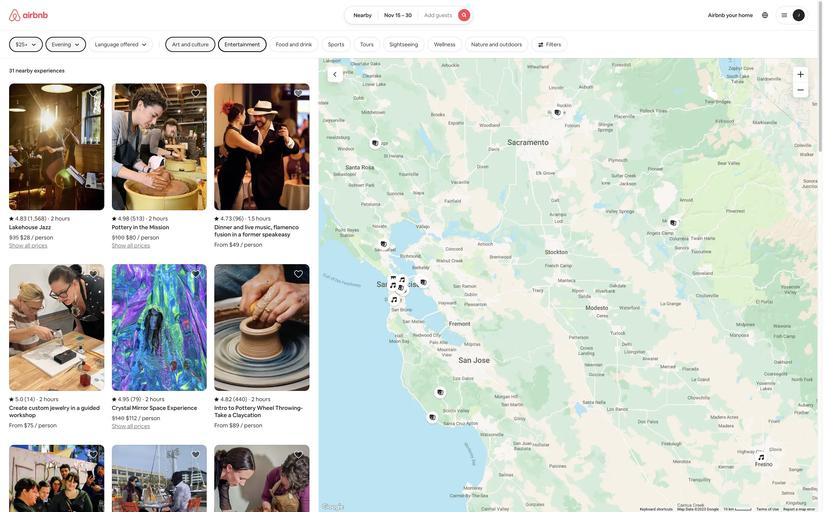 Task type: describe. For each thing, give the bounding box(es) containing it.
art
[[172, 41, 180, 48]]

nature and outdoors
[[472, 41, 523, 48]]

music,
[[255, 224, 273, 231]]

(513)
[[131, 215, 145, 222]]

custom
[[29, 405, 49, 412]]

offered
[[120, 41, 139, 48]]

person inside the pottery in the mission $100 $80 / person show all prices
[[141, 234, 159, 241]]

speakeasy
[[262, 231, 291, 238]]

experience
[[167, 405, 197, 412]]

hours for 4.98 (513)
[[153, 215, 168, 222]]

4.98
[[118, 215, 129, 222]]

$80
[[126, 234, 136, 241]]

of
[[769, 507, 772, 511]]

31 nearby experiences
[[9, 67, 65, 74]]

(96)
[[233, 215, 244, 222]]

4.83 out of 5 average rating,  1,568 reviews image
[[9, 215, 46, 222]]

use
[[773, 507, 780, 511]]

language offered button
[[89, 37, 153, 52]]

4.82 (440)
[[221, 396, 247, 403]]

outdoors
[[500, 41, 523, 48]]

$100
[[112, 234, 125, 241]]

· for (1,568)
[[48, 215, 49, 222]]

jewelry
[[50, 405, 70, 412]]

4.98 out of 5 average rating,  513 reviews image
[[112, 215, 145, 222]]

· 1.5 hours
[[245, 215, 271, 222]]

add to wishlist image for 4.83 (1,568)
[[89, 89, 98, 98]]

in inside the pottery in the mission $100 $80 / person show all prices
[[133, 224, 138, 231]]

nov 15 – 30
[[385, 12, 412, 19]]

and for live
[[234, 224, 244, 231]]

Entertainment button
[[218, 37, 267, 52]]

workshop
[[9, 412, 36, 419]]

language offered
[[95, 41, 139, 48]]

4.95
[[118, 396, 129, 403]]

Food and drink button
[[270, 37, 319, 52]]

pottery inside "intro to pottery wheel throwing- take a claycation from $89 / person"
[[236, 405, 256, 412]]

pottery in the mission $100 $80 / person show all prices
[[112, 224, 169, 249]]

· 2 hours for 4.98 (513)
[[146, 215, 168, 222]]

from inside create custom jewelry in a guided workshop from $75 / person
[[9, 422, 23, 429]]

add to wishlist image for 4.73 (96)
[[294, 89, 303, 98]]

nov
[[385, 12, 395, 19]]

airbnb
[[709, 12, 726, 19]]

language
[[95, 41, 119, 48]]

keyboard shortcuts
[[641, 507, 673, 511]]

2 for 4.82 (440)
[[252, 396, 255, 403]]

· 2 hours for 4.83 (1,568)
[[48, 215, 70, 222]]

keyboard
[[641, 507, 656, 511]]

guests
[[436, 12, 453, 19]]

a inside create custom jewelry in a guided workshop from $75 / person
[[77, 405, 80, 412]]

and for outdoors
[[490, 41, 499, 48]]

lakehouse
[[9, 224, 38, 231]]

none search field containing nearby
[[344, 6, 474, 24]]

guided
[[81, 405, 100, 412]]

pottery inside the pottery in the mission $100 $80 / person show all prices
[[112, 224, 132, 231]]

Sports button
[[322, 37, 351, 52]]

hours for 5.0 (14)
[[44, 396, 58, 403]]

sports
[[328, 41, 345, 48]]

to
[[229, 405, 235, 412]]

4.82
[[221, 396, 232, 403]]

$89
[[229, 422, 239, 429]]

31
[[9, 67, 14, 74]]

$75
[[24, 422, 34, 429]]

terms of use
[[757, 507, 780, 511]]

jazz
[[39, 224, 51, 231]]

person inside dinner and live music, flamenco fusion in a former speakeasy from $49 / person
[[244, 241, 263, 248]]

all for 4.98
[[127, 242, 133, 249]]

person inside crystal mirror space experience $140 $112 / person show all prices
[[142, 415, 160, 422]]

hours for 4.95 (79)
[[150, 396, 165, 403]]

a inside "intro to pottery wheel throwing- take a claycation from $89 / person"
[[228, 412, 232, 419]]

· for (440)
[[249, 396, 250, 403]]

Art and culture button
[[166, 37, 215, 52]]

add to wishlist image inside create custom jewelry in a guided workshop 'group'
[[89, 270, 98, 279]]

show all prices button for $80
[[112, 241, 150, 249]]

$28
[[20, 234, 30, 241]]

google
[[708, 507, 720, 511]]

· for (79)
[[143, 396, 144, 403]]

10
[[724, 507, 728, 511]]

report
[[784, 507, 796, 511]]

5.0
[[15, 396, 23, 403]]

(440)
[[233, 396, 247, 403]]

1.5
[[248, 215, 255, 222]]

/ inside dinner and live music, flamenco fusion in a former speakeasy from $49 / person
[[241, 241, 243, 248]]

google image
[[321, 502, 346, 512]]

nov 15 – 30 button
[[378, 6, 419, 24]]

$112
[[126, 415, 137, 422]]

/ inside lakehouse jazz $35 $28 / person show all prices
[[31, 234, 34, 241]]

all for 4.95
[[127, 423, 133, 430]]

person inside lakehouse jazz $35 $28 / person show all prices
[[35, 234, 53, 241]]

map data ©2023 google
[[678, 507, 720, 511]]

lakehouse jazz $35 $28 / person show all prices
[[9, 224, 53, 249]]

km
[[729, 507, 735, 511]]

keyboard shortcuts button
[[641, 507, 673, 512]]

pottery in the mission group
[[112, 84, 207, 249]]

· for (14)
[[36, 396, 38, 403]]

in inside dinner and live music, flamenco fusion in a former speakeasy from $49 / person
[[232, 231, 237, 238]]

$140
[[112, 415, 125, 422]]

google map
showing 24 experiences. region
[[319, 58, 818, 512]]

crystal mirror space experience group
[[112, 264, 207, 430]]

(79)
[[131, 396, 141, 403]]

throwing-
[[276, 405, 303, 412]]

prices for 4.98 (513)
[[134, 242, 150, 249]]

4.98 (513)
[[118, 215, 145, 222]]

/ inside crystal mirror space experience $140 $112 / person show all prices
[[138, 415, 141, 422]]

data
[[686, 507, 694, 511]]

2 for 4.83 (1,568)
[[51, 215, 54, 222]]

claycation
[[233, 412, 261, 419]]

$35
[[9, 234, 19, 241]]

/ inside the pottery in the mission $100 $80 / person show all prices
[[137, 234, 140, 241]]

wheel
[[257, 405, 274, 412]]

4.73 out of 5 average rating,  96 reviews image
[[215, 215, 244, 222]]

show for 4.98
[[112, 242, 126, 249]]

2 for 4.98 (513)
[[149, 215, 152, 222]]

add to wishlist image for 4.95 (79)
[[191, 270, 201, 279]]

take
[[215, 412, 227, 419]]

from inside dinner and live music, flamenco fusion in a former speakeasy from $49 / person
[[215, 241, 228, 248]]

error
[[808, 507, 816, 511]]

and for drink
[[290, 41, 299, 48]]

airbnb your home link
[[704, 7, 758, 23]]

–
[[402, 12, 405, 19]]

5.0 (14)
[[15, 396, 35, 403]]

person inside "intro to pottery wheel throwing- take a claycation from $89 / person"
[[244, 422, 263, 429]]

crystal mirror space experience $140 $112 / person show all prices
[[112, 405, 197, 430]]

Wellness button
[[428, 37, 462, 52]]

(1,568)
[[28, 215, 46, 222]]

4.83 (1,568)
[[15, 215, 46, 222]]

15
[[396, 12, 401, 19]]

shortcuts
[[657, 507, 673, 511]]

profile element
[[483, 0, 809, 30]]

4.73
[[221, 215, 232, 222]]

lakehouse jazz group
[[9, 84, 104, 249]]

culture
[[192, 41, 209, 48]]

dinner
[[215, 224, 232, 231]]

filters
[[547, 41, 562, 48]]



Task type: vqa. For each thing, say whether or not it's contained in the screenshot.
"Show all prices" button corresponding to $80
yes



Task type: locate. For each thing, give the bounding box(es) containing it.
hours up music,
[[256, 215, 271, 222]]

person down jazz
[[35, 234, 53, 241]]

· 2 hours up space on the left bottom of the page
[[143, 396, 165, 403]]

in right 'jewelry'
[[71, 405, 75, 412]]

©2023
[[695, 507, 707, 511]]

add to wishlist image
[[89, 89, 98, 98], [191, 89, 201, 98], [294, 89, 303, 98], [191, 270, 201, 279], [191, 450, 201, 460]]

from down fusion
[[215, 241, 228, 248]]

and for culture
[[181, 41, 191, 48]]

show all prices button inside lakehouse jazz group
[[9, 241, 47, 249]]

4.83
[[15, 215, 27, 222]]

fusion
[[215, 231, 231, 238]]

2 for 5.0 (14)
[[39, 396, 43, 403]]

pottery
[[112, 224, 132, 231], [236, 405, 256, 412]]

0 vertical spatial pottery
[[112, 224, 132, 231]]

hours inside lakehouse jazz group
[[55, 215, 70, 222]]

·
[[48, 215, 49, 222], [146, 215, 147, 222], [245, 215, 247, 222], [36, 396, 38, 403], [143, 396, 144, 403], [249, 396, 250, 403]]

10 km
[[724, 507, 736, 511]]

hours for 4.82 (440)
[[256, 396, 271, 403]]

hours up 'jewelry'
[[44, 396, 58, 403]]

a left map
[[796, 507, 799, 511]]

all inside lakehouse jazz $35 $28 / person show all prices
[[25, 242, 30, 249]]

show all prices button down lakehouse
[[9, 241, 47, 249]]

· 2 hours up wheel
[[249, 396, 271, 403]]

· right (14) on the left bottom
[[36, 396, 38, 403]]

· 2 hours up mission
[[146, 215, 168, 222]]

person down "the"
[[141, 234, 159, 241]]

· inside "intro to pottery wheel throwing-take a claycation" group
[[249, 396, 250, 403]]

hours inside create custom jewelry in a guided workshop 'group'
[[44, 396, 58, 403]]

hours for 4.73 (96)
[[256, 215, 271, 222]]

terms of use link
[[757, 507, 780, 511]]

from down the workshop
[[9, 422, 23, 429]]

and down (96)
[[234, 224, 244, 231]]

4.95 (79)
[[118, 396, 141, 403]]

report a map error link
[[784, 507, 816, 511]]

create custom jewelry in a guided workshop group
[[9, 264, 104, 429]]

2 inside "intro to pottery wheel throwing-take a claycation" group
[[252, 396, 255, 403]]

all inside the pottery in the mission $100 $80 / person show all prices
[[127, 242, 133, 249]]

1 horizontal spatial pottery
[[236, 405, 256, 412]]

drink
[[300, 41, 312, 48]]

· left 1.5
[[245, 215, 247, 222]]

· right (513)
[[146, 215, 147, 222]]

add to wishlist image inside "intro to pottery wheel throwing-take a claycation" group
[[294, 270, 303, 279]]

add to wishlist image for 4.98 (513)
[[191, 89, 201, 98]]

10 km button
[[722, 507, 755, 512]]

a left guided
[[77, 405, 80, 412]]

person right $75
[[38, 422, 57, 429]]

/ right $112
[[138, 415, 141, 422]]

2 inside crystal mirror space experience group
[[145, 396, 149, 403]]

· inside dinner and live music, flamenco fusion in a former speakeasy group
[[245, 215, 247, 222]]

terms
[[757, 507, 768, 511]]

· 2 hours for 5.0 (14)
[[36, 396, 58, 403]]

/
[[31, 234, 34, 241], [137, 234, 140, 241], [241, 241, 243, 248], [138, 415, 141, 422], [35, 422, 37, 429], [241, 422, 243, 429]]

show
[[9, 242, 23, 249], [112, 242, 126, 249], [112, 423, 126, 430]]

2 for 4.95 (79)
[[145, 396, 149, 403]]

add guests
[[425, 12, 453, 19]]

experiences
[[34, 67, 65, 74]]

zoom in image
[[798, 71, 805, 77]]

· 2 hours for 4.82 (440)
[[249, 396, 271, 403]]

and inside 'button'
[[490, 41, 499, 48]]

all down $28
[[25, 242, 30, 249]]

prices down $80
[[134, 242, 150, 249]]

nature
[[472, 41, 489, 48]]

and inside button
[[181, 41, 191, 48]]

· 2 hours up custom
[[36, 396, 58, 403]]

· inside crystal mirror space experience group
[[143, 396, 144, 403]]

1 horizontal spatial in
[[133, 224, 138, 231]]

intro to pottery wheel throwing-take a claycation group
[[215, 264, 310, 429]]

Tours button
[[354, 37, 380, 52]]

show down $100
[[112, 242, 126, 249]]

2 inside lakehouse jazz group
[[51, 215, 54, 222]]

2 horizontal spatial in
[[232, 231, 237, 238]]

mission
[[149, 224, 169, 231]]

show all prices button inside crystal mirror space experience group
[[112, 422, 150, 430]]

· right (440)
[[249, 396, 250, 403]]

pottery down 4.98
[[112, 224, 132, 231]]

/ right $28
[[31, 234, 34, 241]]

hours up mission
[[153, 215, 168, 222]]

show all prices button inside pottery in the mission group
[[112, 241, 150, 249]]

former
[[243, 231, 261, 238]]

zoom out image
[[798, 87, 805, 93]]

· inside create custom jewelry in a guided workshop 'group'
[[36, 396, 38, 403]]

in left "the"
[[133, 224, 138, 231]]

prices inside crystal mirror space experience $140 $112 / person show all prices
[[134, 423, 150, 430]]

$49
[[229, 241, 239, 248]]

prices down jazz
[[31, 242, 47, 249]]

prices inside the pottery in the mission $100 $80 / person show all prices
[[134, 242, 150, 249]]

person inside create custom jewelry in a guided workshop from $75 / person
[[38, 422, 57, 429]]

crystal
[[112, 405, 131, 412]]

from inside "intro to pottery wheel throwing- take a claycation from $89 / person"
[[215, 422, 228, 429]]

add to wishlist image inside dinner and live music, flamenco fusion in a former speakeasy group
[[294, 89, 303, 98]]

· 2 hours inside lakehouse jazz group
[[48, 215, 70, 222]]

· for (96)
[[245, 215, 247, 222]]

person down space on the left bottom of the page
[[142, 415, 160, 422]]

/ right $75
[[35, 422, 37, 429]]

show all prices button down mirror
[[112, 422, 150, 430]]

intro to pottery wheel throwing- take a claycation from $89 / person
[[215, 405, 303, 429]]

1 vertical spatial pottery
[[236, 405, 256, 412]]

hours inside dinner and live music, flamenco fusion in a former speakeasy group
[[256, 215, 271, 222]]

show inside the pottery in the mission $100 $80 / person show all prices
[[112, 242, 126, 249]]

show for 4.95
[[112, 423, 126, 430]]

4.82 out of 5 average rating,  440 reviews image
[[215, 396, 247, 403]]

tours
[[361, 41, 374, 48]]

your
[[727, 12, 738, 19]]

/ right $89
[[241, 422, 243, 429]]

show all prices button down "the"
[[112, 241, 150, 249]]

30
[[406, 12, 412, 19]]

all down $80
[[127, 242, 133, 249]]

and left drink on the top of the page
[[290, 41, 299, 48]]

0 horizontal spatial pottery
[[112, 224, 132, 231]]

person down former
[[244, 241, 263, 248]]

hours up wheel
[[256, 396, 271, 403]]

person down claycation
[[244, 422, 263, 429]]

a up $49
[[238, 231, 241, 238]]

4.95 out of 5 average rating,  79 reviews image
[[112, 396, 141, 403]]

· 2 hours up jazz
[[48, 215, 70, 222]]

in
[[133, 224, 138, 231], [232, 231, 237, 238], [71, 405, 75, 412]]

5.0 out of 5 average rating,  14 reviews image
[[9, 396, 35, 403]]

· inside lakehouse jazz group
[[48, 215, 49, 222]]

hours inside crystal mirror space experience group
[[150, 396, 165, 403]]

nearby
[[16, 67, 33, 74]]

add to wishlist image
[[89, 270, 98, 279], [294, 270, 303, 279], [89, 450, 98, 460], [294, 450, 303, 460]]

hours inside pottery in the mission group
[[153, 215, 168, 222]]

person
[[35, 234, 53, 241], [141, 234, 159, 241], [244, 241, 263, 248], [142, 415, 160, 422], [38, 422, 57, 429], [244, 422, 263, 429]]

· for (513)
[[146, 215, 147, 222]]

home
[[739, 12, 754, 19]]

create
[[9, 405, 27, 412]]

hours
[[55, 215, 70, 222], [153, 215, 168, 222], [256, 215, 271, 222], [44, 396, 58, 403], [150, 396, 165, 403], [256, 396, 271, 403]]

2 inside create custom jewelry in a guided workshop 'group'
[[39, 396, 43, 403]]

mirror
[[132, 405, 148, 412]]

flamenco
[[274, 224, 299, 231]]

· 2 hours inside pottery in the mission group
[[146, 215, 168, 222]]

map
[[799, 507, 807, 511]]

/ inside create custom jewelry in a guided workshop from $75 / person
[[35, 422, 37, 429]]

from down take
[[215, 422, 228, 429]]

· 2 hours inside create custom jewelry in a guided workshop 'group'
[[36, 396, 58, 403]]

hours right '(1,568)' on the top of the page
[[55, 215, 70, 222]]

2 right (440)
[[252, 396, 255, 403]]

2 inside pottery in the mission group
[[149, 215, 152, 222]]

show down $140
[[112, 423, 126, 430]]

prices for 4.95 (79)
[[134, 423, 150, 430]]

/ right $80
[[137, 234, 140, 241]]

a
[[238, 231, 241, 238], [77, 405, 80, 412], [228, 412, 232, 419], [796, 507, 799, 511]]

/ right $49
[[241, 241, 243, 248]]

a right take
[[228, 412, 232, 419]]

nearby button
[[344, 6, 379, 24]]

all inside crystal mirror space experience $140 $112 / person show all prices
[[127, 423, 133, 430]]

live
[[245, 224, 254, 231]]

space
[[150, 405, 166, 412]]

intro
[[215, 405, 227, 412]]

prices inside lakehouse jazz $35 $28 / person show all prices
[[31, 242, 47, 249]]

pottery down (440)
[[236, 405, 256, 412]]

· 2 hours for 4.95 (79)
[[143, 396, 165, 403]]

and right nature
[[490, 41, 499, 48]]

add guests button
[[418, 6, 474, 24]]

0 horizontal spatial in
[[71, 405, 75, 412]]

show all prices button for $28
[[9, 241, 47, 249]]

prices down $112
[[134, 423, 150, 430]]

· 2 hours inside crystal mirror space experience group
[[143, 396, 165, 403]]

and right art
[[181, 41, 191, 48]]

show inside lakehouse jazz $35 $28 / person show all prices
[[9, 242, 23, 249]]

Sightseeing button
[[384, 37, 425, 52]]

Nature and outdoors button
[[465, 37, 529, 52]]

in inside create custom jewelry in a guided workshop from $75 / person
[[71, 405, 75, 412]]

· up jazz
[[48, 215, 49, 222]]

hours inside "intro to pottery wheel throwing-take a claycation" group
[[256, 396, 271, 403]]

show all prices button for $112
[[112, 422, 150, 430]]

dinner and live music, flamenco fusion in a former speakeasy group
[[215, 84, 310, 248]]

show down $35
[[9, 242, 23, 249]]

None search field
[[344, 6, 474, 24]]

entertainment
[[225, 41, 260, 48]]

food
[[276, 41, 289, 48]]

sightseeing
[[390, 41, 419, 48]]

food and drink
[[276, 41, 312, 48]]

wellness
[[434, 41, 456, 48]]

nearby
[[354, 12, 372, 19]]

/ inside "intro to pottery wheel throwing- take a claycation from $89 / person"
[[241, 422, 243, 429]]

show inside crystal mirror space experience $140 $112 / person show all prices
[[112, 423, 126, 430]]

dinner and live music, flamenco fusion in a former speakeasy from $49 / person
[[215, 224, 299, 248]]

2 up custom
[[39, 396, 43, 403]]

2 up jazz
[[51, 215, 54, 222]]

2 up mirror
[[145, 396, 149, 403]]

hours up space on the left bottom of the page
[[150, 396, 165, 403]]

the
[[139, 224, 148, 231]]

add
[[425, 12, 435, 19]]

· inside pottery in the mission group
[[146, 215, 147, 222]]

· 2 hours inside "intro to pottery wheel throwing-take a claycation" group
[[249, 396, 271, 403]]

a inside dinner and live music, flamenco fusion in a former speakeasy from $49 / person
[[238, 231, 241, 238]]

and inside button
[[290, 41, 299, 48]]

art and culture
[[172, 41, 209, 48]]

· right (79)
[[143, 396, 144, 403]]

add to wishlist image inside crystal mirror space experience group
[[191, 270, 201, 279]]

2 up mission
[[149, 215, 152, 222]]

from
[[215, 241, 228, 248], [9, 422, 23, 429], [215, 422, 228, 429]]

show all prices button
[[9, 241, 47, 249], [112, 241, 150, 249], [112, 422, 150, 430]]

in up $49
[[232, 231, 237, 238]]

all down $112
[[127, 423, 133, 430]]

(14)
[[25, 396, 35, 403]]

and inside dinner and live music, flamenco fusion in a former speakeasy from $49 / person
[[234, 224, 244, 231]]

hours for 4.83 (1,568)
[[55, 215, 70, 222]]



